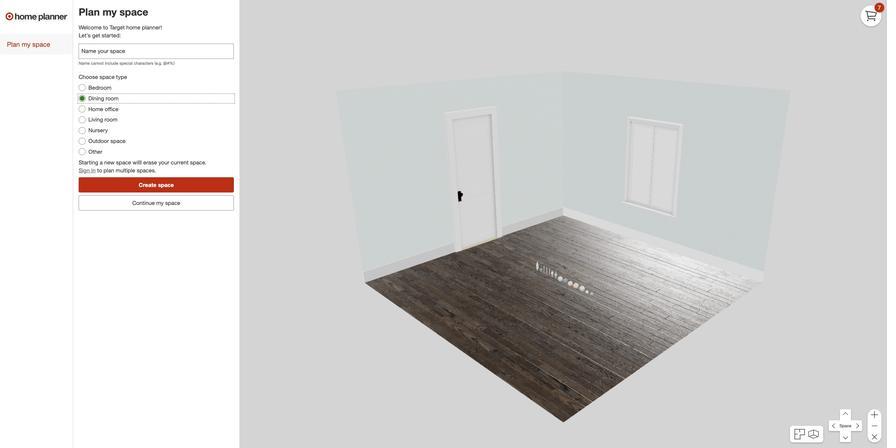 Task type: describe. For each thing, give the bounding box(es) containing it.
front view button icon image
[[808, 430, 819, 439]]

welcome
[[79, 24, 102, 31]]

name cannot include special characters (e.g. @#%)
[[79, 61, 175, 66]]

dining
[[88, 95, 104, 102]]

7 button
[[861, 3, 884, 26]]

target
[[110, 24, 125, 31]]

create space button
[[79, 177, 234, 193]]

7
[[878, 4, 881, 11]]

my inside button
[[156, 199, 164, 206]]

name
[[79, 61, 90, 66]]

living room
[[88, 116, 117, 123]]

starting a new space willl erase your current space. sign in to plan multiple spaces.
[[79, 159, 206, 174]]

Outdoor space radio
[[79, 138, 86, 145]]

get
[[92, 32, 100, 39]]

plan my space inside button
[[7, 40, 50, 48]]

current
[[171, 159, 189, 166]]

new
[[104, 159, 115, 166]]

dining room
[[88, 95, 119, 102]]

tilt camera up 30° image
[[840, 410, 851, 421]]

bedroom
[[88, 84, 112, 91]]

willl
[[133, 159, 142, 166]]

type
[[116, 73, 127, 80]]

plan
[[104, 167, 114, 174]]

home office
[[88, 106, 118, 112]]

sign
[[79, 167, 90, 174]]

space.
[[190, 159, 206, 166]]

space inside button
[[32, 40, 50, 48]]

continue my space
[[132, 199, 180, 206]]

Other radio
[[79, 148, 86, 155]]

Living room radio
[[79, 116, 86, 123]]

choose
[[79, 73, 98, 80]]

space up bedroom
[[100, 73, 115, 80]]

home
[[126, 24, 140, 31]]

sign in button
[[79, 167, 96, 174]]



Task type: locate. For each thing, give the bounding box(es) containing it.
to
[[103, 24, 108, 31], [97, 167, 102, 174]]

spaces.
[[137, 167, 156, 174]]

Home office radio
[[79, 106, 86, 113]]

plan my space up target
[[79, 6, 148, 18]]

0 vertical spatial room
[[106, 95, 119, 102]]

nursery
[[88, 127, 108, 134]]

space up home
[[120, 6, 148, 18]]

plan my space
[[79, 6, 148, 18], [7, 40, 50, 48]]

space right outdoor
[[110, 138, 126, 145]]

room up the office
[[106, 95, 119, 102]]

Bedroom radio
[[79, 84, 86, 91]]

plan my space button
[[0, 34, 73, 54]]

other
[[88, 148, 102, 155]]

room for dining room
[[106, 95, 119, 102]]

1 horizontal spatial plan
[[79, 6, 100, 18]]

1 vertical spatial plan
[[7, 40, 20, 48]]

to up started:
[[103, 24, 108, 31]]

outdoor space
[[88, 138, 126, 145]]

plan inside 'plan my space' button
[[7, 40, 20, 48]]

outdoor
[[88, 138, 109, 145]]

let's
[[79, 32, 91, 39]]

2 vertical spatial my
[[156, 199, 164, 206]]

1 vertical spatial plan my space
[[7, 40, 50, 48]]

0 vertical spatial plan my space
[[79, 6, 148, 18]]

multiple
[[116, 167, 135, 174]]

to right the in on the top left of page
[[97, 167, 102, 174]]

@#%)
[[163, 61, 175, 66]]

my down home planner landing page image
[[22, 40, 30, 48]]

pan camera right 30° image
[[851, 421, 862, 432]]

0 horizontal spatial to
[[97, 167, 102, 174]]

1 vertical spatial my
[[22, 40, 30, 48]]

erase
[[143, 159, 157, 166]]

1 horizontal spatial to
[[103, 24, 108, 31]]

create space
[[139, 181, 174, 188]]

tilt camera down 30° image
[[840, 432, 851, 443]]

space down home planner landing page image
[[32, 40, 50, 48]]

2 horizontal spatial my
[[156, 199, 164, 206]]

space up the multiple
[[116, 159, 131, 166]]

0 horizontal spatial plan my space
[[7, 40, 50, 48]]

top view button icon image
[[795, 429, 805, 440]]

0 vertical spatial to
[[103, 24, 108, 31]]

space inside starting a new space willl erase your current space. sign in to plan multiple spaces.
[[116, 159, 131, 166]]

1 horizontal spatial my
[[103, 6, 117, 18]]

(e.g.
[[155, 61, 162, 66]]

my inside button
[[22, 40, 30, 48]]

special
[[119, 61, 133, 66]]

pan camera left 30° image
[[829, 421, 840, 432]]

plan
[[79, 6, 100, 18], [7, 40, 20, 48]]

room
[[106, 95, 119, 102], [104, 116, 117, 123]]

home
[[88, 106, 103, 112]]

1 vertical spatial to
[[97, 167, 102, 174]]

0 vertical spatial plan
[[79, 6, 100, 18]]

a
[[100, 159, 103, 166]]

to inside starting a new space willl erase your current space. sign in to plan multiple spaces.
[[97, 167, 102, 174]]

Nursery radio
[[79, 127, 86, 134]]

my up target
[[103, 6, 117, 18]]

0 horizontal spatial my
[[22, 40, 30, 48]]

choose space type
[[79, 73, 127, 80]]

plan my space down home planner landing page image
[[7, 40, 50, 48]]

my
[[103, 6, 117, 18], [22, 40, 30, 48], [156, 199, 164, 206]]

in
[[91, 167, 96, 174]]

living
[[88, 116, 103, 123]]

started:
[[102, 32, 121, 39]]

Dining room radio
[[79, 95, 86, 102]]

planner!
[[142, 24, 162, 31]]

space
[[120, 6, 148, 18], [32, 40, 50, 48], [100, 73, 115, 80], [110, 138, 126, 145], [116, 159, 131, 166], [158, 181, 174, 188], [165, 199, 180, 206]]

continue
[[132, 199, 155, 206]]

space right create
[[158, 181, 174, 188]]

your
[[159, 159, 169, 166]]

space down create space button
[[165, 199, 180, 206]]

1 vertical spatial room
[[104, 116, 117, 123]]

0 vertical spatial my
[[103, 6, 117, 18]]

create
[[139, 181, 156, 188]]

include
[[105, 61, 118, 66]]

cannot
[[91, 61, 104, 66]]

starting
[[79, 159, 98, 166]]

room down the office
[[104, 116, 117, 123]]

None text field
[[79, 44, 234, 59]]

to inside welcome to target home planner! let's get started:
[[103, 24, 108, 31]]

room for living room
[[104, 116, 117, 123]]

1 horizontal spatial plan my space
[[79, 6, 148, 18]]

welcome to target home planner! let's get started:
[[79, 24, 162, 39]]

continue my space button
[[79, 195, 234, 211]]

home planner landing page image
[[6, 6, 67, 28]]

space
[[840, 423, 852, 429]]

0 horizontal spatial plan
[[7, 40, 20, 48]]

characters
[[134, 61, 153, 66]]

my right "continue"
[[156, 199, 164, 206]]

office
[[105, 106, 118, 112]]



Task type: vqa. For each thing, say whether or not it's contained in the screenshot.
Choose space type
yes



